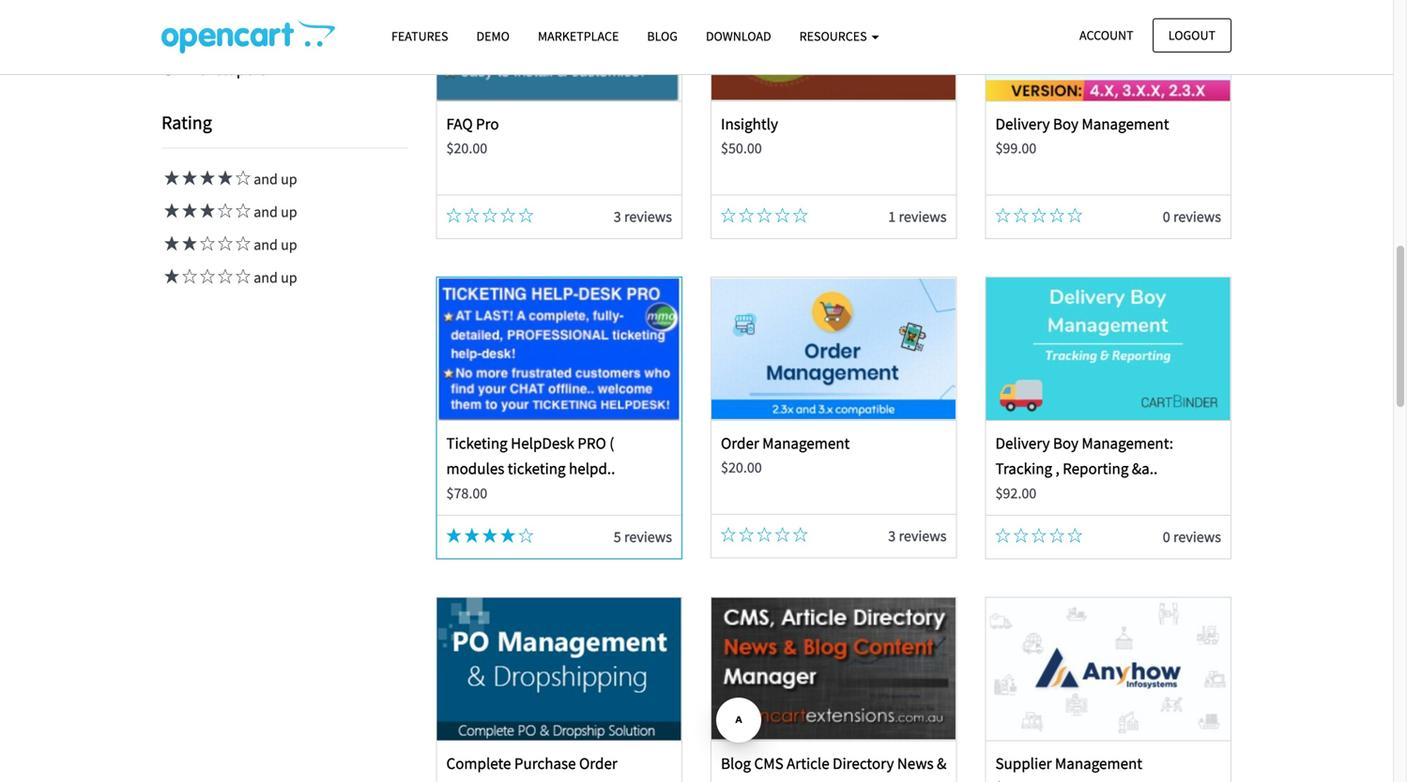 Task type: vqa. For each thing, say whether or not it's contained in the screenshot.


Task type: describe. For each thing, give the bounding box(es) containing it.
account
[[1080, 27, 1134, 44]]

up for 3rd and up link from the top
[[281, 236, 297, 254]]

ticketing
[[446, 434, 508, 453]]

blog cms article directory news & content ma..
[[721, 754, 947, 783]]

supplier management
[[996, 754, 1143, 774]]

2 and up link from the top
[[161, 203, 297, 221]]

blog for blog cms article directory news & content ma..
[[721, 754, 751, 774]]

1 and up link from the top
[[161, 170, 297, 189]]

reviews for insightly
[[899, 207, 947, 226]]

complete
[[446, 754, 511, 774]]

up for fourth and up link
[[281, 268, 297, 287]]

content
[[721, 780, 775, 783]]

reviews for order management
[[899, 527, 947, 546]]

opencart
[[188, 27, 256, 48]]

ma..
[[778, 780, 805, 783]]

reporting
[[1063, 459, 1129, 479]]

marketplace link
[[524, 20, 633, 53]]

modules
[[446, 459, 504, 479]]

blog link
[[633, 20, 692, 53]]

management inside order management $20.00
[[762, 434, 850, 453]]

complete purchase order management and dropshipp..
[[446, 754, 643, 783]]

helpd..
[[569, 459, 615, 479]]

ticketing helpdesk pro ( modules ticketing helpd.. image
[[437, 278, 681, 421]]

1
[[888, 207, 896, 226]]

resources link
[[785, 20, 893, 53]]

order inside order management $20.00
[[721, 434, 759, 453]]

purchase
[[514, 754, 576, 774]]

$92.00
[[996, 484, 1037, 503]]

management inside the complete purchase order management and dropshipp..
[[446, 780, 534, 783]]

helpdesk
[[511, 434, 574, 453]]

&
[[937, 754, 947, 774]]

opencart extensions image
[[161, 20, 335, 54]]

demo
[[476, 28, 510, 45]]

blog cms article directory news & content ma.. link
[[721, 754, 947, 783]]

blog cms article directory news & content ma.. image
[[712, 599, 956, 741]]

,
[[1056, 459, 1060, 479]]

3 for faq pro
[[614, 207, 621, 226]]

5 reviews
[[614, 528, 672, 547]]

boy for management:
[[1053, 434, 1079, 453]]

directory
[[833, 754, 894, 774]]

and inside the complete purchase order management and dropshipp..
[[537, 780, 563, 783]]

news
[[897, 754, 934, 774]]

order management link
[[721, 434, 850, 453]]

insightly link
[[721, 114, 778, 134]]

management inside delivery boy management $99.00
[[1082, 114, 1169, 134]]

$20.00 for order
[[721, 459, 762, 478]]

supplier
[[996, 754, 1052, 774]]

partners
[[259, 27, 319, 48]]

complete purchase order management and dropshipp.. link
[[446, 754, 643, 783]]

blog for blog
[[647, 28, 678, 45]]

delivery boy management link
[[996, 114, 1169, 134]]

demo link
[[462, 20, 524, 53]]

resources
[[800, 28, 870, 45]]

faq pro image
[[437, 0, 681, 101]]

1 and up from the top
[[251, 170, 297, 189]]

delivery for $99.00
[[996, 114, 1050, 134]]

ticketing helpdesk pro ( modules ticketing helpd.. $78.00
[[446, 434, 615, 503]]

3 and up from the top
[[251, 236, 297, 254]]

delivery boy management image
[[986, 0, 1230, 101]]



Task type: locate. For each thing, give the bounding box(es) containing it.
blog left download
[[647, 28, 678, 45]]

1 up from the top
[[281, 170, 297, 189]]

0 vertical spatial 0 reviews
[[1163, 207, 1221, 226]]

delivery up $99.00 at the right
[[996, 114, 1050, 134]]

delivery boy management: tracking , reporting &a.. $92.00
[[996, 434, 1173, 503]]

insightly image
[[712, 0, 956, 101]]

$20.00 inside order management $20.00
[[721, 459, 762, 478]]

account link
[[1064, 18, 1150, 52]]

insightly $50.00
[[721, 114, 778, 158]]

delivery boy management: tracking , reporting &a.. image
[[986, 278, 1230, 421]]

ticketing helpdesk pro ( modules ticketing helpd.. link
[[446, 434, 615, 479]]

star light image
[[197, 170, 215, 185], [161, 236, 179, 251], [179, 236, 197, 251], [446, 528, 461, 544], [482, 528, 497, 544]]

2 and up from the top
[[251, 203, 297, 221]]

1 vertical spatial 0
[[1163, 528, 1170, 547]]

order management image
[[712, 278, 956, 421]]

up
[[281, 170, 297, 189], [281, 203, 297, 221], [281, 236, 297, 254], [281, 268, 297, 287]]

2 up from the top
[[281, 203, 297, 221]]

reviews for faq pro
[[624, 207, 672, 226]]

1 vertical spatial 0 reviews
[[1163, 528, 1221, 547]]

blog
[[647, 28, 678, 45], [721, 754, 751, 774]]

boy up ","
[[1053, 434, 1079, 453]]

2 boy from the top
[[1053, 434, 1079, 453]]

blog inside blog cms article directory news & content ma..
[[721, 754, 751, 774]]

order
[[721, 434, 759, 453], [579, 754, 618, 774]]

pro
[[476, 114, 499, 134]]

1 vertical spatial boy
[[1053, 434, 1079, 453]]

1 0 reviews from the top
[[1163, 207, 1221, 226]]

0 horizontal spatial order
[[579, 754, 618, 774]]

0 reviews
[[1163, 207, 1221, 226], [1163, 528, 1221, 547]]

faq pro link
[[446, 114, 499, 134]]

boy inside delivery boy management $99.00
[[1053, 114, 1079, 134]]

4 up from the top
[[281, 268, 297, 287]]

delivery
[[996, 114, 1050, 134], [996, 434, 1050, 453]]

1 vertical spatial $20.00
[[721, 459, 762, 478]]

marketplace
[[538, 28, 619, 45]]

$99.00
[[996, 139, 1037, 158]]

0 for delivery boy management
[[1163, 207, 1170, 226]]

ticketing
[[508, 459, 566, 479]]

management
[[1082, 114, 1169, 134], [762, 434, 850, 453], [1055, 754, 1143, 774], [446, 780, 534, 783]]

2 0 from the top
[[1163, 528, 1170, 547]]

0 horizontal spatial 3
[[614, 207, 621, 226]]

reviews for delivery boy management: tracking , reporting &a..
[[1173, 528, 1221, 547]]

2 delivery from the top
[[996, 434, 1050, 453]]

up for second and up link from the top of the page
[[281, 203, 297, 221]]

0 vertical spatial order
[[721, 434, 759, 453]]

logout link
[[1153, 18, 1232, 52]]

insightly
[[721, 114, 778, 134]]

$20.00 for faq
[[446, 139, 487, 158]]

1 horizontal spatial $20.00
[[721, 459, 762, 478]]

$20.00
[[446, 139, 487, 158], [721, 459, 762, 478]]

0 vertical spatial boy
[[1053, 114, 1079, 134]]

boy inside delivery boy management: tracking , reporting &a.. $92.00
[[1053, 434, 1079, 453]]

2 0 reviews from the top
[[1163, 528, 1221, 547]]

(
[[609, 434, 614, 453]]

rating
[[161, 111, 212, 134]]

and
[[254, 170, 278, 189], [254, 203, 278, 221], [254, 236, 278, 254], [254, 268, 278, 287], [537, 780, 563, 783]]

1 horizontal spatial 3
[[888, 527, 896, 546]]

supplier management link
[[996, 754, 1143, 774]]

supplier management image
[[986, 599, 1230, 741]]

0 vertical spatial 3
[[614, 207, 621, 226]]

management:
[[1082, 434, 1173, 453]]

faq pro $20.00
[[446, 114, 499, 158]]

1 vertical spatial order
[[579, 754, 618, 774]]

delivery inside delivery boy management $99.00
[[996, 114, 1050, 134]]

3 for order management
[[888, 527, 896, 546]]

0 reviews for delivery boy management: tracking , reporting &a..
[[1163, 528, 1221, 547]]

star light o image
[[233, 203, 251, 218], [482, 208, 497, 223], [500, 208, 515, 223], [518, 208, 534, 223], [721, 208, 736, 223], [739, 208, 754, 223], [793, 208, 808, 223], [1032, 208, 1047, 223], [1050, 208, 1065, 223], [1068, 208, 1083, 223], [215, 236, 233, 251], [233, 236, 251, 251], [179, 269, 197, 284], [757, 528, 772, 543], [793, 528, 808, 543], [1014, 528, 1029, 544], [1032, 528, 1047, 544], [1050, 528, 1065, 544], [1068, 528, 1083, 544]]

0
[[1163, 207, 1170, 226], [1163, 528, 1170, 547]]

0 horizontal spatial blog
[[647, 28, 678, 45]]

dropshipp..
[[566, 780, 643, 783]]

blog up content at the right bottom
[[721, 754, 751, 774]]

0 reviews for delivery boy management
[[1163, 207, 1221, 226]]

delivery boy management $99.00
[[996, 114, 1169, 158]]

0 horizontal spatial $20.00
[[446, 139, 487, 158]]

boy for management
[[1053, 114, 1079, 134]]

3 reviews
[[614, 207, 672, 226], [888, 527, 947, 546]]

developers
[[188, 59, 267, 80]]

order inside the complete purchase order management and dropshipp..
[[579, 754, 618, 774]]

3 and up link from the top
[[161, 236, 297, 254]]

star light image
[[161, 170, 179, 185], [179, 170, 197, 185], [215, 170, 233, 185], [161, 203, 179, 218], [179, 203, 197, 218], [197, 203, 215, 218], [161, 269, 179, 284], [464, 528, 479, 544], [500, 528, 515, 544]]

features link
[[377, 20, 462, 53]]

4 and up from the top
[[251, 268, 297, 287]]

0 vertical spatial 3 reviews
[[614, 207, 672, 226]]

1 boy from the top
[[1053, 114, 1079, 134]]

1 reviews
[[888, 207, 947, 226]]

delivery up tracking
[[996, 434, 1050, 453]]

4 and up link from the top
[[161, 268, 297, 287]]

1 vertical spatial delivery
[[996, 434, 1050, 453]]

$78.00
[[446, 484, 487, 503]]

1 horizontal spatial 3 reviews
[[888, 527, 947, 546]]

features
[[391, 28, 448, 45]]

3 reviews for pro
[[614, 207, 672, 226]]

up for 4th and up link from the bottom
[[281, 170, 297, 189]]

reviews
[[624, 207, 672, 226], [899, 207, 947, 226], [1173, 207, 1221, 226], [899, 527, 947, 546], [624, 528, 672, 547], [1173, 528, 1221, 547]]

star light o image
[[233, 170, 251, 185], [215, 203, 233, 218], [446, 208, 461, 223], [464, 208, 479, 223], [757, 208, 772, 223], [775, 208, 790, 223], [996, 208, 1011, 223], [1014, 208, 1029, 223], [197, 236, 215, 251], [197, 269, 215, 284], [215, 269, 233, 284], [233, 269, 251, 284], [721, 528, 736, 543], [739, 528, 754, 543], [775, 528, 790, 543], [518, 528, 534, 544], [996, 528, 1011, 544]]

cms
[[754, 754, 784, 774]]

1 vertical spatial 3 reviews
[[888, 527, 947, 546]]

tracking
[[996, 459, 1052, 479]]

0 vertical spatial blog
[[647, 28, 678, 45]]

1 vertical spatial blog
[[721, 754, 751, 774]]

$20.00 down order management "link"
[[721, 459, 762, 478]]

3 reviews for management
[[888, 527, 947, 546]]

0 vertical spatial $20.00
[[446, 139, 487, 158]]

&a..
[[1132, 459, 1158, 479]]

1 horizontal spatial blog
[[721, 754, 751, 774]]

0 vertical spatial 0
[[1163, 207, 1170, 226]]

delivery for tracking
[[996, 434, 1050, 453]]

1 delivery from the top
[[996, 114, 1050, 134]]

boy down "delivery boy management" image
[[1053, 114, 1079, 134]]

0 horizontal spatial 3 reviews
[[614, 207, 672, 226]]

order management $20.00
[[721, 434, 850, 478]]

and up
[[251, 170, 297, 189], [251, 203, 297, 221], [251, 236, 297, 254], [251, 268, 297, 287]]

pro
[[578, 434, 606, 453]]

3
[[614, 207, 621, 226], [888, 527, 896, 546]]

download
[[706, 28, 771, 45]]

complete purchase order management and dropshipp.. image
[[437, 599, 681, 741]]

reviews for delivery boy management
[[1173, 207, 1221, 226]]

0 vertical spatial delivery
[[996, 114, 1050, 134]]

delivery boy management: tracking , reporting &a.. link
[[996, 434, 1173, 479]]

$20.00 down faq pro link
[[446, 139, 487, 158]]

$50.00
[[721, 139, 762, 158]]

and up link
[[161, 170, 297, 189], [161, 203, 297, 221], [161, 236, 297, 254], [161, 268, 297, 287]]

article
[[787, 754, 830, 774]]

delivery inside delivery boy management: tracking , reporting &a.. $92.00
[[996, 434, 1050, 453]]

faq
[[446, 114, 473, 134]]

$20.00 inside faq pro $20.00
[[446, 139, 487, 158]]

1 vertical spatial 3
[[888, 527, 896, 546]]

boy
[[1053, 114, 1079, 134], [1053, 434, 1079, 453]]

logout
[[1169, 27, 1216, 44]]

opencart partners
[[188, 27, 319, 48]]

1 0 from the top
[[1163, 207, 1170, 226]]

5
[[614, 528, 621, 547]]

3 up from the top
[[281, 236, 297, 254]]

0 for delivery boy management: tracking , reporting &a..
[[1163, 528, 1170, 547]]

1 horizontal spatial order
[[721, 434, 759, 453]]

reviews for ticketing helpdesk pro ( modules ticketing helpd..
[[624, 528, 672, 547]]

download link
[[692, 20, 785, 53]]



